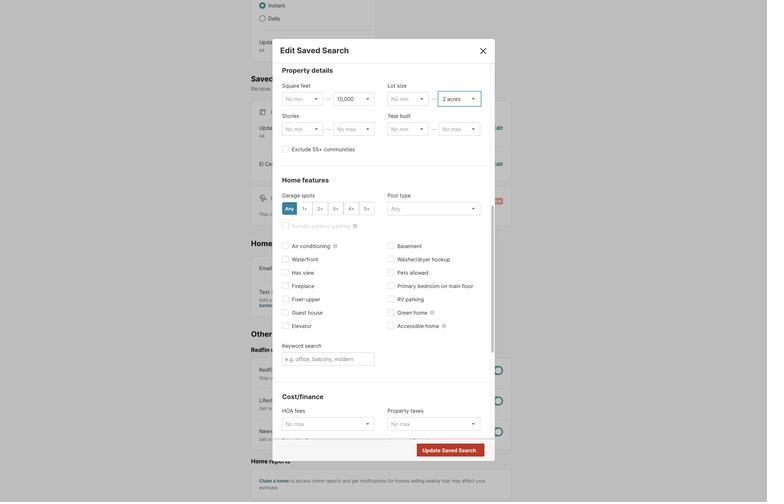Task type: locate. For each thing, give the bounding box(es) containing it.
1 vertical spatial update types all
[[259, 125, 293, 139]]

rentals
[[386, 211, 403, 218]]

1 for from the top
[[271, 109, 281, 116]]

2 all from the top
[[259, 133, 264, 139]]

primary bedroom on main floor
[[398, 283, 473, 290]]

0 vertical spatial redfin
[[251, 347, 270, 354]]

get down newsletter
[[259, 437, 267, 443]]

0 horizontal spatial local
[[268, 406, 278, 412]]

pool type
[[388, 193, 411, 199]]

Daily radio
[[259, 15, 266, 22]]

selling
[[411, 479, 425, 484]]

washer/dryer
[[398, 257, 431, 263]]

saved up property details
[[297, 46, 320, 55]]

no results
[[450, 448, 476, 455]]

1 vertical spatial search
[[459, 448, 476, 455]]

edit saved search dialog
[[272, 39, 495, 492]]

1+ radio
[[297, 202, 313, 215]]

spots
[[302, 193, 315, 199]]

None checkbox
[[482, 397, 503, 406]]

0 horizontal spatial the
[[300, 437, 307, 443]]

0 vertical spatial types
[[279, 39, 293, 46]]

2 vertical spatial on
[[293, 376, 299, 381]]

0 vertical spatial reports
[[269, 459, 290, 466]]

connect
[[427, 376, 444, 381]]

settings
[[259, 303, 278, 309]]

reports up the claim a home
[[269, 459, 290, 466]]

conditioning
[[300, 243, 330, 250]]

taxes
[[411, 408, 424, 415]]

0 horizontal spatial search
[[322, 46, 349, 55]]

include outdoor parking
[[292, 223, 350, 230]]

1 horizontal spatial searches
[[314, 211, 337, 218]]

1 horizontal spatial in
[[336, 437, 340, 443]]

no for no results
[[450, 448, 457, 455]]

2 vertical spatial redfin
[[423, 437, 437, 443]]

0 vertical spatial for
[[271, 109, 281, 116]]

stories
[[282, 113, 299, 119]]

.
[[403, 211, 404, 218]]

in right 'trends'
[[336, 437, 340, 443]]

rv
[[398, 297, 404, 303]]

agent. right an
[[463, 376, 476, 381]]

searches inside saved searches receive timely notifications based on your preferred search filters.
[[275, 74, 310, 83]]

0 vertical spatial local
[[268, 406, 278, 412]]

notifications inside to access home reports and get notifications for homes selling nearby that may affect your estimate.
[[360, 479, 387, 484]]

1 vertical spatial reports
[[326, 479, 341, 484]]

to
[[277, 376, 281, 381], [370, 376, 375, 381], [291, 479, 295, 484]]

and inside to access home reports and get notifications for homes selling nearby that may affect your estimate.
[[343, 479, 351, 484]]

nearby
[[426, 479, 441, 484]]

green home
[[398, 310, 428, 317]]

to left access
[[291, 479, 295, 484]]

home right access
[[312, 479, 325, 484]]

outdoor
[[311, 223, 331, 230]]

accessible home
[[398, 323, 439, 330]]

the left 'real'
[[341, 437, 348, 443]]

for left homes
[[388, 479, 394, 484]]

for left 'rent'
[[271, 195, 281, 202]]

redfin inside the 'redfin news stay up to date on redfin's tools and features, how to buy or sell a home, and connect with an agent.'
[[259, 367, 275, 374]]

searches
[[275, 74, 310, 83], [314, 211, 337, 218]]

search up 'e.g. office, balcony, modern' text box
[[305, 343, 322, 350]]

for left rentals
[[378, 211, 385, 218]]

1 vertical spatial no
[[450, 448, 457, 455]]

0 horizontal spatial searches
[[275, 74, 310, 83]]

—
[[326, 96, 331, 102], [432, 96, 436, 102], [326, 127, 331, 132], [432, 127, 436, 132]]

a
[[399, 376, 402, 381], [273, 479, 276, 484]]

on right date
[[293, 376, 299, 381]]

0 vertical spatial search
[[381, 86, 397, 92]]

1 vertical spatial a
[[273, 479, 276, 484]]

preferred
[[356, 86, 379, 92]]

or
[[385, 376, 390, 381]]

0 vertical spatial no
[[443, 161, 450, 167]]

pets
[[398, 270, 408, 277]]

update types all down daily
[[259, 39, 293, 53]]

list box
[[282, 92, 323, 106], [334, 92, 375, 106], [388, 92, 429, 106], [439, 92, 480, 106], [282, 123, 323, 136], [334, 123, 375, 136], [388, 123, 429, 136], [439, 123, 480, 136], [388, 202, 480, 216], [282, 418, 375, 431], [388, 418, 480, 431]]

has view
[[292, 270, 314, 277]]

home inside to access home reports and get notifications for homes selling nearby that may affect your estimate.
[[312, 479, 325, 484]]

1 vertical spatial search
[[305, 343, 322, 350]]

property right "design"
[[388, 408, 409, 415]]

agent
[[309, 429, 323, 435]]

option group inside edit saved search dialog
[[282, 202, 375, 215]]

update
[[259, 39, 277, 46], [259, 125, 277, 131], [423, 448, 441, 455]]

1 vertical spatial on
[[441, 283, 448, 290]]

1 vertical spatial agent.
[[438, 437, 452, 443]]

— for lot size
[[432, 96, 436, 102]]

1 horizontal spatial reports
[[326, 479, 341, 484]]

0 vertical spatial all
[[259, 47, 264, 53]]

notifications right get
[[360, 479, 387, 484]]

all up el
[[259, 133, 264, 139]]

1 get from the top
[[259, 406, 267, 412]]

searching
[[353, 211, 377, 218]]

0 horizontal spatial parking
[[332, 223, 350, 230]]

your up settings
[[269, 297, 279, 303]]

from right market
[[390, 437, 400, 443]]

1 horizontal spatial notifications
[[360, 479, 387, 484]]

0 horizontal spatial reports
[[269, 459, 290, 466]]

2 get from the top
[[259, 437, 267, 443]]

home tours
[[251, 239, 294, 248]]

1 vertical spatial local
[[412, 437, 422, 443]]

no for no emails
[[443, 161, 450, 167]]

2 types from the top
[[279, 125, 293, 131]]

update down daily option
[[259, 39, 277, 46]]

home left tours
[[251, 239, 273, 248]]

1 horizontal spatial from
[[390, 437, 400, 443]]

1 vertical spatial notifications
[[360, 479, 387, 484]]

0 vertical spatial notifications
[[288, 86, 318, 92]]

0 horizontal spatial for
[[378, 211, 385, 218]]

stay
[[259, 376, 269, 381]]

affect
[[462, 479, 475, 484]]

notifications down property details
[[288, 86, 318, 92]]

saved up receive
[[251, 74, 274, 83]]

on inside saved searches receive timely notifications based on your preferred search filters.
[[336, 86, 343, 92]]

claim a home
[[259, 479, 289, 484]]

no results button
[[442, 445, 484, 458]]

0 vertical spatial for
[[378, 211, 385, 218]]

emails for no emails
[[451, 161, 467, 167]]

1 the from the left
[[300, 437, 307, 443]]

0 horizontal spatial in
[[313, 297, 316, 303]]

— for stories
[[326, 127, 331, 132]]

home for home tours
[[251, 239, 273, 248]]

air conditioning
[[292, 243, 330, 250]]

a up estimate.
[[273, 479, 276, 484]]

1 types from the top
[[279, 39, 293, 46]]

in right number
[[313, 297, 316, 303]]

0 horizontal spatial notifications
[[288, 86, 318, 92]]

1 horizontal spatial agent.
[[463, 376, 476, 381]]

update down financing
[[423, 448, 441, 455]]

types down stories
[[279, 125, 293, 131]]

2 for from the top
[[271, 195, 281, 202]]

1 vertical spatial edit button
[[493, 124, 503, 139]]

1
[[295, 161, 298, 167]]

fixer-upper
[[292, 297, 320, 303]]

features
[[302, 177, 329, 184]]

local down lifestyle
[[268, 406, 278, 412]]

on inside the 'redfin news stay up to date on redfin's tools and features, how to buy or sell a home, and connect with an agent.'
[[293, 376, 299, 381]]

1 update types all from the top
[[259, 39, 293, 53]]

redfin up the stay
[[259, 367, 275, 374]]

1 horizontal spatial no
[[450, 448, 457, 455]]

include
[[292, 223, 310, 230]]

saved searches receive timely notifications based on your preferred search filters.
[[251, 74, 414, 92]]

home
[[414, 310, 428, 317], [425, 323, 439, 330], [299, 406, 311, 412], [277, 479, 289, 484], [312, 479, 325, 484]]

update types all
[[259, 39, 293, 53], [259, 125, 293, 139]]

0 vertical spatial searches
[[275, 74, 310, 83]]

1 vertical spatial from
[[390, 437, 400, 443]]

my
[[300, 429, 308, 435]]

1 horizontal spatial the
[[341, 437, 348, 443]]

1 horizontal spatial local
[[412, 437, 422, 443]]

update down for sale
[[259, 125, 277, 131]]

0 horizontal spatial search
[[305, 343, 322, 350]]

the down my
[[300, 437, 307, 443]]

your left preferred
[[344, 86, 355, 92]]

1 vertical spatial for
[[271, 195, 281, 202]]

add your phone number in
[[259, 297, 318, 303]]

2 vertical spatial update
[[423, 448, 441, 455]]

a inside the 'redfin news stay up to date on redfin's tools and features, how to buy or sell a home, and connect with an agent.'
[[399, 376, 402, 381]]

0 vertical spatial home
[[282, 177, 301, 184]]

0 vertical spatial property
[[282, 67, 310, 75]]

option group
[[282, 202, 375, 215]]

1 horizontal spatial on
[[336, 86, 343, 92]]

notifications
[[288, 86, 318, 92], [360, 479, 387, 484]]

style
[[352, 406, 362, 412]]

tips
[[286, 398, 295, 404]]

agent. up update saved search
[[438, 437, 452, 443]]

parking down "while"
[[332, 223, 350, 230]]

search inside button
[[459, 448, 476, 455]]

0 horizontal spatial no
[[443, 161, 450, 167]]

home up estimate.
[[277, 479, 289, 484]]

all down daily option
[[259, 47, 264, 53]]

get down lifestyle
[[259, 406, 267, 412]]

account settings link
[[259, 297, 336, 309]]

for left sale
[[271, 109, 281, 116]]

search left filters.
[[381, 86, 397, 92]]

garage spots
[[282, 193, 315, 199]]

get inside newsletter from my agent get notified about the latest trends in the real estate market from your local redfin agent.
[[259, 437, 267, 443]]

for for for rent
[[271, 195, 281, 202]]

keyword
[[282, 343, 304, 350]]

1 horizontal spatial search
[[459, 448, 476, 455]]

1 vertical spatial home
[[251, 239, 273, 248]]

for inside to access home reports and get notifications for homes selling nearby that may affect your estimate.
[[388, 479, 394, 484]]

your right "affect" at right
[[476, 479, 486, 484]]

0 vertical spatial a
[[399, 376, 402, 381]]

your left financing
[[401, 437, 410, 443]]

for
[[271, 109, 281, 116], [271, 195, 281, 202]]

1 horizontal spatial for
[[388, 479, 394, 484]]

types down daily
[[279, 39, 293, 46]]

1 horizontal spatial a
[[399, 376, 402, 381]]

1 vertical spatial types
[[279, 125, 293, 131]]

redfin up update saved search
[[423, 437, 437, 443]]

0 vertical spatial agent.
[[463, 376, 476, 381]]

washer/dryer hookup
[[398, 257, 450, 263]]

1 vertical spatial parking
[[406, 297, 424, 303]]

2 horizontal spatial on
[[441, 283, 448, 290]]

1 vertical spatial for
[[388, 479, 394, 484]]

0 vertical spatial emails
[[451, 161, 467, 167]]

1 vertical spatial all
[[259, 133, 264, 139]]

1 vertical spatial redfin
[[259, 367, 275, 374]]

a right sell
[[399, 376, 402, 381]]

built
[[400, 113, 411, 119]]

home inside lifestyle & tips get local insights, home improvement tips, style and design resources.
[[299, 406, 311, 412]]

2+ radio
[[313, 202, 328, 215]]

tours
[[274, 239, 294, 248]]

text
[[259, 289, 270, 296]]

parking
[[332, 223, 350, 230], [406, 297, 424, 303]]

0 vertical spatial in
[[313, 297, 316, 303]]

1 vertical spatial property
[[388, 408, 409, 415]]

fixer-
[[292, 297, 306, 303]]

parking up green home
[[406, 297, 424, 303]]

to right up
[[277, 376, 281, 381]]

and right the 'tools'
[[330, 376, 338, 381]]

None checkbox
[[482, 367, 503, 376], [482, 428, 503, 437], [482, 367, 503, 376], [482, 428, 503, 437]]

0 vertical spatial on
[[336, 86, 343, 92]]

saved left results
[[442, 448, 458, 455]]

1 horizontal spatial to
[[291, 479, 295, 484]]

1 vertical spatial update
[[259, 125, 277, 131]]

main
[[449, 283, 461, 290]]

home up claim
[[251, 459, 268, 466]]

1 vertical spatial emails
[[274, 330, 298, 339]]

option group containing any
[[282, 202, 375, 215]]

account
[[318, 297, 336, 303]]

market
[[374, 437, 388, 443]]

0 horizontal spatial agent.
[[438, 437, 452, 443]]

1 vertical spatial get
[[259, 437, 267, 443]]

0 vertical spatial from
[[288, 429, 299, 435]]

property for property taxes
[[388, 408, 409, 415]]

on right based
[[336, 86, 343, 92]]

property up the square feet
[[282, 67, 310, 75]]

0 vertical spatial update types all
[[259, 39, 293, 53]]

1 vertical spatial searches
[[314, 211, 337, 218]]

from up the about on the left bottom
[[288, 429, 299, 435]]

edit button
[[358, 38, 368, 53], [493, 124, 503, 139], [493, 160, 503, 168]]

house
[[308, 310, 323, 317]]

and right style on the bottom left of the page
[[363, 406, 371, 412]]

text (sms)
[[259, 289, 286, 296]]

property details
[[282, 67, 333, 75]]

home inside edit saved search dialog
[[282, 177, 301, 184]]

0 horizontal spatial on
[[293, 376, 299, 381]]

home down cost/finance
[[299, 406, 311, 412]]

update saved search
[[423, 448, 476, 455]]

home up garage
[[282, 177, 301, 184]]

other emails
[[251, 330, 298, 339]]

no inside button
[[450, 448, 457, 455]]

and left get
[[343, 479, 351, 484]]

to left buy
[[370, 376, 375, 381]]

0 vertical spatial get
[[259, 406, 267, 412]]

on left main
[[441, 283, 448, 290]]

air
[[292, 243, 299, 250]]

cerrito
[[265, 161, 282, 167]]

0 vertical spatial search
[[322, 46, 349, 55]]

1 horizontal spatial emails
[[451, 161, 467, 167]]

date
[[282, 376, 292, 381]]

update types all down for sale
[[259, 125, 293, 139]]

1 horizontal spatial property
[[388, 408, 409, 415]]

reports left get
[[326, 479, 341, 484]]

1 vertical spatial in
[[336, 437, 340, 443]]

home,
[[403, 376, 416, 381]]

2 vertical spatial home
[[251, 459, 268, 466]]

0 horizontal spatial emails
[[274, 330, 298, 339]]

reports inside to access home reports and get notifications for homes selling nearby that may affect your estimate.
[[326, 479, 341, 484]]

redfin down the other
[[251, 347, 270, 354]]

local right accepted
[[412, 437, 422, 443]]

1 horizontal spatial search
[[381, 86, 397, 92]]

home for home features
[[282, 177, 301, 184]]

from
[[288, 429, 299, 435], [390, 437, 400, 443]]

number
[[295, 297, 311, 303]]

an
[[456, 376, 461, 381]]

search
[[381, 86, 397, 92], [305, 343, 322, 350]]

0 horizontal spatial property
[[282, 67, 310, 75]]

2 update types all from the top
[[259, 125, 293, 139]]



Task type: describe. For each thing, give the bounding box(es) containing it.
3+ radio
[[328, 202, 344, 215]]

property for property details
[[282, 67, 310, 75]]

test
[[283, 161, 294, 167]]

may
[[452, 479, 461, 484]]

your inside newsletter from my agent get notified about the latest trends in the real estate market from your local redfin agent.
[[401, 437, 410, 443]]

filters.
[[399, 86, 414, 92]]

bedroom
[[418, 283, 440, 290]]

search for update saved search
[[459, 448, 476, 455]]

0 vertical spatial parking
[[332, 223, 350, 230]]

hoa
[[282, 408, 293, 415]]

redfin's
[[300, 376, 317, 381]]

account settings
[[259, 297, 336, 309]]

and inside lifestyle & tips get local insights, home improvement tips, style and design resources.
[[363, 406, 371, 412]]

hoa fees
[[282, 408, 305, 415]]

on inside edit saved search dialog
[[441, 283, 448, 290]]

latest
[[308, 437, 320, 443]]

agent. inside newsletter from my agent get notified about the latest trends in the real estate market from your local redfin agent.
[[438, 437, 452, 443]]

get inside lifestyle & tips get local insights, home improvement tips, style and design resources.
[[259, 406, 267, 412]]

upper
[[306, 297, 320, 303]]

and right home,
[[418, 376, 426, 381]]

home for home reports
[[251, 459, 268, 466]]

tools
[[318, 376, 329, 381]]

2 horizontal spatial to
[[370, 376, 375, 381]]

search inside edit saved search dialog
[[305, 343, 322, 350]]

rv parking
[[398, 297, 424, 303]]

home reports
[[251, 459, 290, 466]]

insights,
[[279, 406, 297, 412]]

estimate.
[[259, 486, 279, 491]]

agent. inside the 'redfin news stay up to date on redfin's tools and features, how to buy or sell a home, and connect with an agent.'
[[463, 376, 476, 381]]

up
[[270, 376, 276, 381]]

4+ radio
[[344, 202, 359, 215]]

redfin news stay up to date on redfin's tools and features, how to buy or sell a home, and connect with an agent.
[[259, 367, 476, 381]]

0 vertical spatial update
[[259, 39, 277, 46]]

how
[[360, 376, 369, 381]]

4+
[[348, 206, 354, 212]]

buy
[[376, 376, 384, 381]]

allowed
[[410, 270, 429, 277]]

saved inside saved searches receive timely notifications based on your preferred search filters.
[[251, 74, 274, 83]]

homes
[[395, 479, 410, 484]]

newsletter
[[259, 429, 286, 435]]

primary
[[398, 283, 416, 290]]

saved up the include
[[297, 211, 313, 218]]

search inside saved searches receive timely notifications based on your preferred search filters.
[[381, 86, 397, 92]]

sell
[[391, 376, 398, 381]]

2 the from the left
[[341, 437, 348, 443]]

local inside newsletter from my agent get notified about the latest trends in the real estate market from your local redfin agent.
[[412, 437, 422, 443]]

2 vertical spatial edit button
[[493, 160, 503, 168]]

1 all from the top
[[259, 47, 264, 53]]

your inside saved searches receive timely notifications based on your preferred search filters.
[[344, 86, 355, 92]]

news
[[276, 367, 289, 374]]

notifications inside saved searches receive timely notifications based on your preferred search filters.
[[288, 86, 318, 92]]

any
[[285, 206, 294, 212]]

local inside lifestyle & tips get local insights, home improvement tips, style and design resources.
[[268, 406, 278, 412]]

green
[[398, 310, 412, 317]]

design
[[373, 406, 387, 412]]

edit saved search element
[[280, 46, 471, 55]]

redfin inside newsletter from my agent get notified about the latest trends in the real estate market from your local redfin agent.
[[423, 437, 437, 443]]

size
[[397, 83, 407, 89]]

communities
[[324, 146, 355, 153]]

view
[[303, 270, 314, 277]]

guest house
[[292, 310, 323, 317]]

you can create saved searches while searching for rentals .
[[259, 211, 404, 218]]

square feet
[[282, 83, 311, 89]]

tips,
[[341, 406, 351, 412]]

fees
[[295, 408, 305, 415]]

for rent
[[271, 195, 296, 202]]

to access home reports and get notifications for homes selling nearby that may affect your estimate.
[[259, 479, 486, 491]]

updates
[[271, 347, 294, 354]]

(sms)
[[271, 289, 286, 296]]

5+
[[364, 206, 370, 212]]

— for square feet
[[326, 96, 331, 102]]

for for searching
[[378, 211, 385, 218]]

feet
[[301, 83, 311, 89]]

fireplace
[[292, 283, 314, 290]]

for for notifications
[[388, 479, 394, 484]]

0 horizontal spatial from
[[288, 429, 299, 435]]

garage
[[282, 193, 300, 199]]

notified
[[268, 437, 285, 443]]

improvement
[[312, 406, 340, 412]]

access
[[296, 479, 311, 484]]

resources.
[[388, 406, 411, 412]]

on for news
[[293, 376, 299, 381]]

exclude
[[292, 146, 311, 153]]

1 horizontal spatial parking
[[406, 297, 424, 303]]

e.g. office, balcony, modern text field
[[285, 357, 372, 363]]

floor
[[462, 283, 473, 290]]

home right accessible
[[425, 323, 439, 330]]

&
[[281, 398, 285, 404]]

Any radio
[[282, 202, 297, 215]]

pool
[[388, 193, 398, 199]]

property taxes
[[388, 408, 424, 415]]

square
[[282, 83, 300, 89]]

redfin for redfin updates
[[251, 347, 270, 354]]

with
[[446, 376, 455, 381]]

3+
[[333, 206, 339, 212]]

el
[[259, 161, 264, 167]]

5+ radio
[[359, 202, 375, 215]]

while
[[338, 211, 351, 218]]

2+
[[317, 206, 323, 212]]

in inside newsletter from my agent get notified about the latest trends in the real estate market from your local redfin agent.
[[336, 437, 340, 443]]

1+
[[302, 206, 307, 212]]

type
[[400, 193, 411, 199]]

your inside to access home reports and get notifications for homes selling nearby that may affect your estimate.
[[476, 479, 486, 484]]

email
[[259, 265, 272, 272]]

based
[[320, 86, 335, 92]]

on for searches
[[336, 86, 343, 92]]

details
[[312, 67, 333, 75]]

basement
[[398, 243, 422, 250]]

Instant radio
[[259, 2, 266, 9]]

lot
[[388, 83, 396, 89]]

home features
[[282, 177, 329, 184]]

financing
[[413, 439, 435, 445]]

0 horizontal spatial to
[[277, 376, 281, 381]]

— for year built
[[432, 127, 436, 132]]

redfin for redfin news stay up to date on redfin's tools and features, how to buy or sell a home, and connect with an agent.
[[259, 367, 275, 374]]

saved inside button
[[442, 448, 458, 455]]

for for for sale
[[271, 109, 281, 116]]

features,
[[340, 376, 359, 381]]

other
[[251, 330, 272, 339]]

edit saved search
[[280, 46, 349, 55]]

to inside to access home reports and get notifications for homes selling nearby that may affect your estimate.
[[291, 479, 295, 484]]

edit inside dialog
[[280, 46, 295, 55]]

results
[[458, 448, 476, 455]]

search for edit saved search
[[322, 46, 349, 55]]

daily
[[268, 15, 280, 22]]

year built
[[388, 113, 411, 119]]

accepted
[[388, 439, 411, 445]]

ft.
[[306, 439, 311, 445]]

home up accessible home at bottom
[[414, 310, 428, 317]]

update inside button
[[423, 448, 441, 455]]

0 vertical spatial edit button
[[358, 38, 368, 53]]

emails for other emails
[[274, 330, 298, 339]]

0 horizontal spatial a
[[273, 479, 276, 484]]

cost/finance
[[282, 394, 324, 401]]

hookup
[[432, 257, 450, 263]]

get
[[352, 479, 359, 484]]



Task type: vqa. For each thing, say whether or not it's contained in the screenshot.
how
yes



